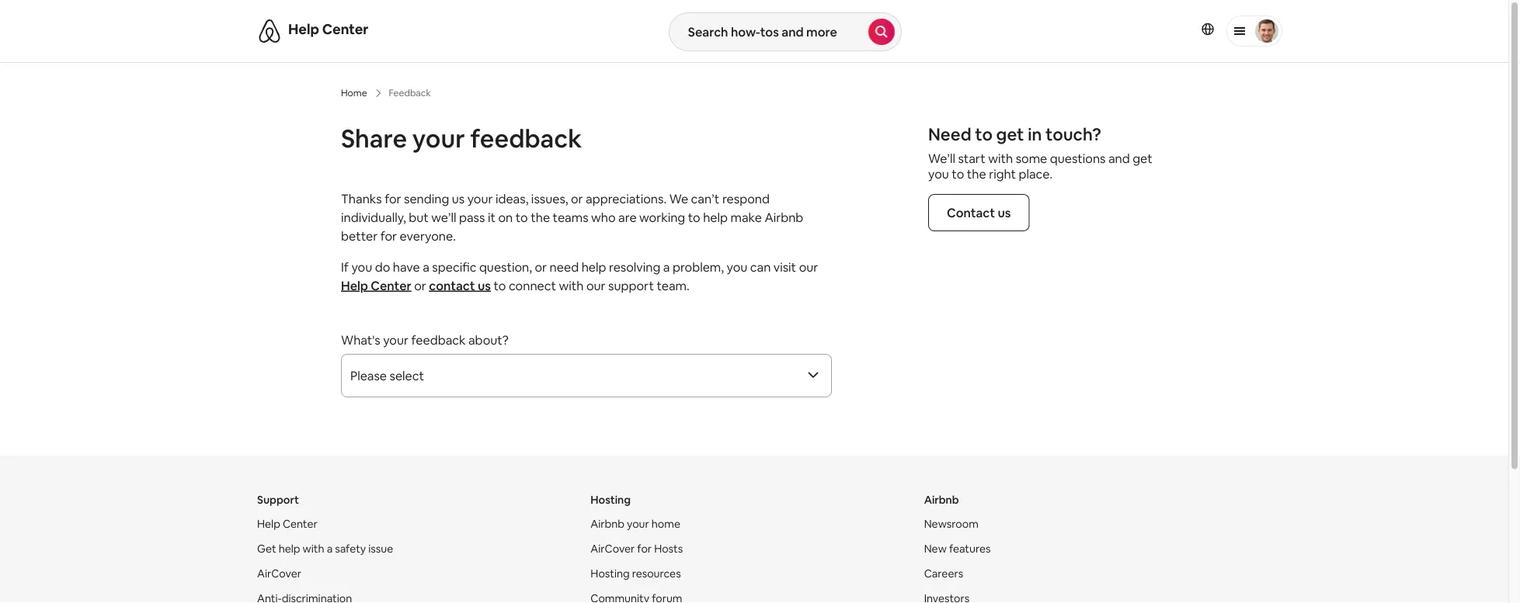 Task type: locate. For each thing, give the bounding box(es) containing it.
for down individually,
[[380, 228, 397, 244]]

connect
[[509, 278, 556, 294]]

about?
[[468, 332, 509, 348]]

1 vertical spatial feedback
[[411, 332, 466, 348]]

airbnb your home link
[[591, 517, 680, 531]]

the left right at the right top of the page
[[967, 166, 986, 182]]

1 horizontal spatial you
[[727, 259, 748, 275]]

0 horizontal spatial you
[[351, 259, 372, 275]]

with inside need to get in touch? we'll start with some questions and get you to the right place.
[[988, 150, 1013, 166]]

our left "support"
[[587, 278, 606, 294]]

need
[[550, 259, 579, 275]]

aircover down the airbnb your home
[[591, 542, 635, 556]]

0 horizontal spatial the
[[531, 209, 550, 225]]

the down issues,
[[531, 209, 550, 225]]

hosting down aircover for hosts "link"
[[591, 567, 630, 581]]

us inside the if you do have a specific question, or need help resolving a problem, you can visit our help center or contact us to connect with our support team.
[[478, 278, 491, 294]]

1 horizontal spatial us
[[478, 278, 491, 294]]

help center link
[[288, 20, 369, 38], [341, 278, 411, 294], [257, 517, 317, 531]]

0 vertical spatial or
[[571, 191, 583, 207]]

1 vertical spatial help
[[341, 278, 368, 294]]

0 vertical spatial aircover
[[591, 542, 635, 556]]

2 vertical spatial airbnb
[[591, 517, 625, 531]]

0 horizontal spatial us
[[452, 191, 465, 207]]

1 vertical spatial the
[[531, 209, 550, 225]]

1 horizontal spatial or
[[535, 259, 547, 275]]

2 vertical spatial or
[[414, 278, 426, 294]]

2 vertical spatial for
[[637, 542, 652, 556]]

hosting
[[591, 493, 631, 507], [591, 567, 630, 581]]

your for airbnb your home
[[627, 517, 649, 531]]

careers link
[[924, 567, 963, 581]]

thanks
[[341, 191, 382, 207]]

aircover for aircover for hosts
[[591, 542, 635, 556]]

0 vertical spatial hosting
[[591, 493, 631, 507]]

0 vertical spatial center
[[322, 20, 369, 38]]

2 vertical spatial help
[[279, 542, 300, 556]]

1 horizontal spatial help
[[288, 20, 319, 38]]

or up 'connect'
[[535, 259, 547, 275]]

airbnb for airbnb your home
[[591, 517, 625, 531]]

2 horizontal spatial airbnb
[[924, 493, 959, 507]]

your for what's your feedback about?
[[383, 332, 409, 348]]

your inside thanks for sending us your ideas, issues, or appreciations. we can't respond individually, but we'll pass it on to the teams who are working to help make airbnb better for everyone.
[[467, 191, 493, 207]]

with
[[988, 150, 1013, 166], [559, 278, 584, 294], [303, 542, 324, 556]]

the
[[967, 166, 986, 182], [531, 209, 550, 225]]

hosting up airbnb your home link
[[591, 493, 631, 507]]

you left 'start'
[[928, 166, 949, 182]]

0 vertical spatial airbnb
[[765, 209, 804, 225]]

0 vertical spatial feedback
[[470, 122, 582, 155]]

help right need
[[582, 259, 606, 275]]

help center link down the 'do' at left top
[[341, 278, 411, 294]]

help
[[288, 20, 319, 38], [341, 278, 368, 294], [257, 517, 280, 531]]

for up individually,
[[385, 191, 401, 207]]

a up team.
[[663, 259, 670, 275]]

1 horizontal spatial get
[[1133, 150, 1153, 166]]

2 vertical spatial help center link
[[257, 517, 317, 531]]

our right the visit
[[799, 259, 818, 275]]

a right have
[[423, 259, 429, 275]]

your up the sending
[[412, 122, 465, 155]]

aircover link
[[257, 567, 301, 581]]

2 horizontal spatial a
[[663, 259, 670, 275]]

0 vertical spatial help center link
[[288, 20, 369, 38]]

1 vertical spatial help
[[582, 259, 606, 275]]

to right on
[[516, 209, 528, 225]]

2 vertical spatial center
[[283, 517, 317, 531]]

help for help center link to the bottom
[[257, 517, 280, 531]]

1 horizontal spatial aircover
[[591, 542, 635, 556]]

1 vertical spatial hosting
[[591, 567, 630, 581]]

us up pass in the left of the page
[[452, 191, 465, 207]]

0 horizontal spatial with
[[303, 542, 324, 556]]

0 horizontal spatial help
[[257, 517, 280, 531]]

newsroom
[[924, 517, 979, 531]]

center down the 'do' at left top
[[371, 278, 411, 294]]

us
[[452, 191, 465, 207], [998, 205, 1011, 221], [478, 278, 491, 294]]

your
[[412, 122, 465, 155], [467, 191, 493, 207], [383, 332, 409, 348], [627, 517, 649, 531]]

1 vertical spatial center
[[371, 278, 411, 294]]

or up teams
[[571, 191, 583, 207]]

what's your feedback about?
[[341, 332, 509, 348]]

you
[[928, 166, 949, 182], [351, 259, 372, 275], [727, 259, 748, 275]]

resolving
[[609, 259, 661, 275]]

help center down support on the left of page
[[257, 517, 317, 531]]

Search how-tos and more search field
[[669, 13, 868, 50]]

1 horizontal spatial airbnb
[[765, 209, 804, 225]]

contact
[[947, 205, 995, 221]]

your right what's
[[383, 332, 409, 348]]

to down the need
[[952, 166, 964, 182]]

1 horizontal spatial our
[[799, 259, 818, 275]]

2 hosting from the top
[[591, 567, 630, 581]]

with left "safety"
[[303, 542, 324, 556]]

1 vertical spatial get
[[1133, 150, 1153, 166]]

respond
[[722, 191, 770, 207]]

resources
[[632, 567, 681, 581]]

1 vertical spatial with
[[559, 278, 584, 294]]

with down need
[[559, 278, 584, 294]]

0 horizontal spatial aircover
[[257, 567, 301, 581]]

for
[[385, 191, 401, 207], [380, 228, 397, 244], [637, 542, 652, 556]]

2 horizontal spatial us
[[998, 205, 1011, 221]]

your up aircover for hosts "link"
[[627, 517, 649, 531]]

1 horizontal spatial help
[[582, 259, 606, 275]]

get right and
[[1133, 150, 1153, 166]]

2 horizontal spatial help
[[341, 278, 368, 294]]

2 horizontal spatial or
[[571, 191, 583, 207]]

with right 'start'
[[988, 150, 1013, 166]]

get left in at top right
[[996, 123, 1024, 145]]

some
[[1016, 150, 1047, 166]]

to down the question,
[[494, 278, 506, 294]]

feedback left about?
[[411, 332, 466, 348]]

new features
[[924, 542, 991, 556]]

a left "safety"
[[327, 542, 333, 556]]

help down can't
[[703, 209, 728, 225]]

0 vertical spatial the
[[967, 166, 986, 182]]

need
[[928, 123, 972, 145]]

0 vertical spatial for
[[385, 191, 401, 207]]

support
[[608, 278, 654, 294]]

or down have
[[414, 278, 426, 294]]

2 vertical spatial help
[[257, 517, 280, 531]]

aircover for hosts link
[[591, 542, 683, 556]]

safety
[[335, 542, 366, 556]]

or for appreciations.
[[571, 191, 583, 207]]

1 hosting from the top
[[591, 493, 631, 507]]

you left can
[[727, 259, 748, 275]]

newsroom link
[[924, 517, 979, 531]]

airbnb
[[765, 209, 804, 225], [924, 493, 959, 507], [591, 517, 625, 531]]

2 horizontal spatial you
[[928, 166, 949, 182]]

help center link down support on the left of page
[[257, 517, 317, 531]]

contact us
[[947, 205, 1011, 221]]

help center right airbnb homepage image
[[288, 20, 369, 38]]

0 vertical spatial help
[[288, 20, 319, 38]]

airbnb right make
[[765, 209, 804, 225]]

help center
[[288, 20, 369, 38], [257, 517, 317, 531]]

center
[[322, 20, 369, 38], [371, 278, 411, 294], [283, 517, 317, 531]]

0 vertical spatial our
[[799, 259, 818, 275]]

0 vertical spatial with
[[988, 150, 1013, 166]]

get
[[996, 123, 1024, 145], [1133, 150, 1153, 166]]

feedback
[[470, 122, 582, 155], [411, 332, 466, 348]]

airbnb up "newsroom" link
[[924, 493, 959, 507]]

help right airbnb homepage image
[[288, 20, 319, 38]]

share
[[341, 122, 407, 155]]

help up get
[[257, 517, 280, 531]]

a
[[423, 259, 429, 275], [663, 259, 670, 275], [327, 542, 333, 556]]

None search field
[[669, 12, 902, 51]]

make
[[731, 209, 762, 225]]

2 horizontal spatial with
[[988, 150, 1013, 166]]

airbnb for airbnb
[[924, 493, 959, 507]]

0 horizontal spatial airbnb
[[591, 517, 625, 531]]

1 vertical spatial our
[[587, 278, 606, 294]]

2 horizontal spatial help
[[703, 209, 728, 225]]

center down support on the left of page
[[283, 517, 317, 531]]

teams
[[553, 209, 588, 225]]

airbnb up aircover for hosts "link"
[[591, 517, 625, 531]]

help center link right airbnb homepage image
[[288, 20, 369, 38]]

help down if
[[341, 278, 368, 294]]

0 vertical spatial help
[[703, 209, 728, 225]]

us down the question,
[[478, 278, 491, 294]]

2 horizontal spatial center
[[371, 278, 411, 294]]

1 vertical spatial aircover
[[257, 567, 301, 581]]

0 horizontal spatial our
[[587, 278, 606, 294]]

specific
[[432, 259, 477, 275]]

aircover down get
[[257, 567, 301, 581]]

share your feedback
[[341, 122, 582, 155]]

1 vertical spatial or
[[535, 259, 547, 275]]

or
[[571, 191, 583, 207], [535, 259, 547, 275], [414, 278, 426, 294]]

0 horizontal spatial feedback
[[411, 332, 466, 348]]

can't
[[691, 191, 720, 207]]

1 horizontal spatial feedback
[[470, 122, 582, 155]]

you right if
[[351, 259, 372, 275]]

hosting resources link
[[591, 567, 681, 581]]

feedback up ideas, on the top left of page
[[470, 122, 582, 155]]

to
[[975, 123, 993, 145], [952, 166, 964, 182], [516, 209, 528, 225], [688, 209, 700, 225], [494, 278, 506, 294]]

0 horizontal spatial get
[[996, 123, 1024, 145]]

better
[[341, 228, 378, 244]]

1 vertical spatial airbnb
[[924, 493, 959, 507]]

us right contact
[[998, 205, 1011, 221]]

help for topmost help center link
[[288, 20, 319, 38]]

working
[[639, 209, 685, 225]]

help inside the if you do have a specific question, or need help resolving a problem, you can visit our help center or contact us to connect with our support team.
[[341, 278, 368, 294]]

sending
[[404, 191, 449, 207]]

help right get
[[279, 542, 300, 556]]

help
[[703, 209, 728, 225], [582, 259, 606, 275], [279, 542, 300, 556]]

ideas,
[[496, 191, 529, 207]]

1 horizontal spatial the
[[967, 166, 986, 182]]

center up home
[[322, 20, 369, 38]]

start
[[958, 150, 986, 166]]

or for need
[[535, 259, 547, 275]]

our
[[799, 259, 818, 275], [587, 278, 606, 294]]

0 horizontal spatial a
[[327, 542, 333, 556]]

for left hosts
[[637, 542, 652, 556]]

or inside thanks for sending us your ideas, issues, or appreciations. we can't respond individually, but we'll pass it on to the teams who are working to help make airbnb better for everyone.
[[571, 191, 583, 207]]

we'll
[[431, 209, 456, 225]]

1 horizontal spatial with
[[559, 278, 584, 294]]

0 vertical spatial get
[[996, 123, 1024, 145]]

us inside thanks for sending us your ideas, issues, or appreciations. we can't respond individually, but we'll pass it on to the teams who are working to help make airbnb better for everyone.
[[452, 191, 465, 207]]

aircover
[[591, 542, 635, 556], [257, 567, 301, 581]]

your up pass in the left of the page
[[467, 191, 493, 207]]



Task type: vqa. For each thing, say whether or not it's contained in the screenshot.
New features link
yes



Task type: describe. For each thing, give the bounding box(es) containing it.
to down can't
[[688, 209, 700, 225]]

0 horizontal spatial help
[[279, 542, 300, 556]]

contact us link
[[429, 278, 491, 294]]

who
[[591, 209, 616, 225]]

home
[[652, 517, 680, 531]]

everyone.
[[400, 228, 456, 244]]

help inside thanks for sending us your ideas, issues, or appreciations. we can't respond individually, but we'll pass it on to the teams who are working to help make airbnb better for everyone.
[[703, 209, 728, 225]]

0 horizontal spatial or
[[414, 278, 426, 294]]

for for thanks
[[385, 191, 401, 207]]

hosts
[[654, 542, 683, 556]]

but
[[409, 209, 429, 225]]

questions
[[1050, 150, 1106, 166]]

airbnb your home
[[591, 517, 680, 531]]

can
[[750, 259, 771, 275]]

airbnb inside thanks for sending us your ideas, issues, or appreciations. we can't respond individually, but we'll pass it on to the teams who are working to help make airbnb better for everyone.
[[765, 209, 804, 225]]

get
[[257, 542, 276, 556]]

1 horizontal spatial center
[[322, 20, 369, 38]]

aircover for hosts
[[591, 542, 683, 556]]

in
[[1028, 123, 1042, 145]]

home
[[341, 87, 367, 99]]

hosting for hosting
[[591, 493, 631, 507]]

right
[[989, 166, 1016, 182]]

team.
[[657, 278, 690, 294]]

hosting resources
[[591, 567, 681, 581]]

0 horizontal spatial center
[[283, 517, 317, 531]]

we'll
[[928, 150, 956, 166]]

are
[[618, 209, 637, 225]]

question,
[[479, 259, 532, 275]]

pass
[[459, 209, 485, 225]]

feedback for what's your feedback about?
[[411, 332, 466, 348]]

0 vertical spatial help center
[[288, 20, 369, 38]]

thanks for sending us your ideas, issues, or appreciations. we can't respond individually, but we'll pass it on to the teams who are working to help make airbnb better for everyone.
[[341, 191, 804, 244]]

individually,
[[341, 209, 406, 225]]

need to get in touch? we'll start with some questions and get you to the right place.
[[928, 123, 1153, 182]]

issues,
[[531, 191, 568, 207]]

for for aircover
[[637, 542, 652, 556]]

hosting for hosting resources
[[591, 567, 630, 581]]

to up 'start'
[[975, 123, 993, 145]]

1 vertical spatial for
[[380, 228, 397, 244]]

center inside the if you do have a specific question, or need help resolving a problem, you can visit our help center or contact us to connect with our support team.
[[371, 278, 411, 294]]

contact us link
[[928, 194, 1030, 232]]

problem,
[[673, 259, 724, 275]]

do
[[375, 259, 390, 275]]

the inside need to get in touch? we'll start with some questions and get you to the right place.
[[967, 166, 986, 182]]

help inside the if you do have a specific question, or need help resolving a problem, you can visit our help center or contact us to connect with our support team.
[[582, 259, 606, 275]]

your for share your feedback
[[412, 122, 465, 155]]

careers
[[924, 567, 963, 581]]

contact
[[429, 278, 475, 294]]

home link
[[341, 87, 367, 99]]

issue
[[368, 542, 393, 556]]

if
[[341, 259, 349, 275]]

touch?
[[1046, 123, 1101, 145]]

main navigation menu image
[[1255, 19, 1279, 43]]

get help with a safety issue
[[257, 542, 393, 556]]

what's
[[341, 332, 380, 348]]

feedback for share your feedback
[[470, 122, 582, 155]]

to inside the if you do have a specific question, or need help resolving a problem, you can visit our help center or contact us to connect with our support team.
[[494, 278, 506, 294]]

get help with a safety issue link
[[257, 542, 393, 556]]

with inside the if you do have a specific question, or need help resolving a problem, you can visit our help center or contact us to connect with our support team.
[[559, 278, 584, 294]]

1 vertical spatial help center link
[[341, 278, 411, 294]]

place.
[[1019, 166, 1053, 182]]

new features link
[[924, 542, 991, 556]]

1 vertical spatial help center
[[257, 517, 317, 531]]

1 horizontal spatial a
[[423, 259, 429, 275]]

it
[[488, 209, 496, 225]]

appreciations.
[[586, 191, 667, 207]]

aircover for aircover link
[[257, 567, 301, 581]]

features
[[949, 542, 991, 556]]

visit
[[774, 259, 796, 275]]

and
[[1109, 150, 1130, 166]]

have
[[393, 259, 420, 275]]

new
[[924, 542, 947, 556]]

if you do have a specific question, or need help resolving a problem, you can visit our help center or contact us to connect with our support team.
[[341, 259, 818, 294]]

support
[[257, 493, 299, 507]]

the inside thanks for sending us your ideas, issues, or appreciations. we can't respond individually, but we'll pass it on to the teams who are working to help make airbnb better for everyone.
[[531, 209, 550, 225]]

airbnb homepage image
[[257, 19, 282, 44]]

we
[[669, 191, 688, 207]]

on
[[498, 209, 513, 225]]

2 vertical spatial with
[[303, 542, 324, 556]]

you inside need to get in touch? we'll start with some questions and get you to the right place.
[[928, 166, 949, 182]]



